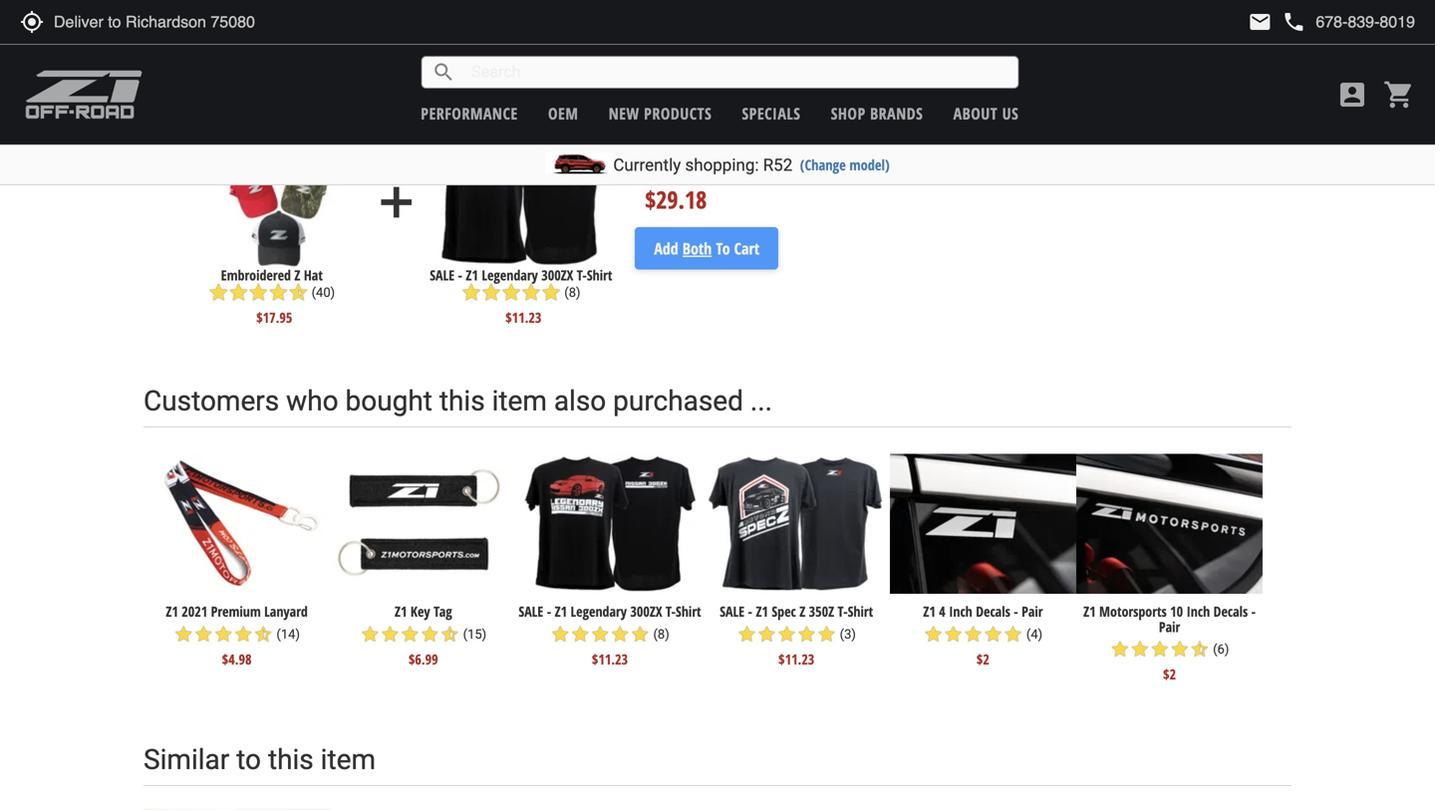 Task type: locate. For each thing, give the bounding box(es) containing it.
mail
[[1249, 10, 1273, 34]]

z1 inside z1 4 inch decals - pair star star star star star (4) $2
[[924, 602, 936, 621]]

this right to
[[268, 744, 314, 777]]

model)
[[850, 155, 890, 174]]

0 vertical spatial (8)
[[565, 285, 581, 300]]

inch inside z1 motorsports 10 inch decals - pair star star star star star_half (6) $2
[[1187, 602, 1211, 621]]

1 horizontal spatial item
[[492, 385, 547, 418]]

pair
[[1022, 602, 1043, 621], [1159, 617, 1181, 636]]

z
[[295, 265, 301, 284], [800, 602, 806, 621]]

z right spec
[[800, 602, 806, 621]]

performance
[[421, 103, 518, 124]]

sale - z1 legendary 300zx t-shirt star star star star star (8) $11.23
[[430, 265, 613, 327], [519, 602, 701, 669]]

decals
[[976, 602, 1011, 621], [1214, 602, 1248, 621]]

1 horizontal spatial inch
[[1187, 602, 1211, 621]]

purchased
[[613, 385, 744, 418]]

0 horizontal spatial sale
[[430, 265, 455, 284]]

1 horizontal spatial shirt
[[676, 602, 701, 621]]

$11.23
[[506, 308, 542, 327], [592, 650, 628, 669], [779, 650, 815, 669]]

account_box link
[[1332, 79, 1374, 111]]

z1 inside z1 motorsports 10 inch decals - pair star star star star star_half (6) $2
[[1084, 602, 1096, 621]]

this
[[440, 385, 485, 418], [268, 744, 314, 777]]

shop brands link
[[831, 103, 924, 124]]

hat
[[304, 265, 323, 284]]

new products
[[609, 103, 712, 124]]

350z
[[809, 602, 835, 621]]

2 horizontal spatial shirt
[[848, 602, 874, 621]]

this right bought
[[440, 385, 485, 418]]

1 vertical spatial legendary
[[571, 602, 627, 621]]

shopping_cart
[[1384, 79, 1416, 111]]

inch
[[949, 602, 973, 621], [1187, 602, 1211, 621]]

0 horizontal spatial decals
[[976, 602, 1011, 621]]

2 inch from the left
[[1187, 602, 1211, 621]]

z1
[[466, 265, 478, 284], [166, 602, 178, 621], [395, 602, 407, 621], [555, 602, 567, 621], [756, 602, 769, 621], [924, 602, 936, 621], [1084, 602, 1096, 621]]

star_half left (14)
[[253, 624, 273, 644]]

similar to this item
[[144, 744, 376, 777]]

2 decals from the left
[[1214, 602, 1248, 621]]

shirt inside "sale - z1 spec z 350z t-shirt star star star star star (3) $11.23"
[[848, 602, 874, 621]]

mail link
[[1249, 10, 1273, 34]]

(8)
[[565, 285, 581, 300], [654, 627, 670, 642]]

1 vertical spatial z
[[800, 602, 806, 621]]

star_half inside z1 key tag star star star star star_half (15) $6.99
[[440, 624, 460, 644]]

$2 inside z1 motorsports 10 inch decals - pair star star star star star_half (6) $2
[[1164, 665, 1177, 684]]

r52
[[763, 155, 793, 175]]

star_half left (40)
[[289, 283, 308, 303]]

sale - z1 legendary 300zx t-shirt star star star star star (8) $11.23 for star_half
[[519, 602, 701, 669]]

t-
[[577, 265, 587, 284], [666, 602, 676, 621], [838, 602, 848, 621]]

1 inch from the left
[[949, 602, 973, 621]]

star_half left (6)
[[1190, 640, 1210, 660]]

0 horizontal spatial shirt
[[587, 265, 613, 284]]

1 horizontal spatial pair
[[1159, 617, 1181, 636]]

1 vertical spatial 300zx
[[631, 602, 663, 621]]

item
[[492, 385, 547, 418], [321, 744, 376, 777]]

decals right the 4
[[976, 602, 1011, 621]]

0 vertical spatial sale - z1 legendary 300zx t-shirt star star star star star (8) $11.23
[[430, 265, 613, 327]]

1 horizontal spatial (8)
[[654, 627, 670, 642]]

customers who bought this item also purchased ...
[[144, 385, 773, 418]]

z1 inside z1 key tag star star star star star_half (15) $6.99
[[395, 602, 407, 621]]

item right to
[[321, 744, 376, 777]]

z1 4 inch decals - pair star star star star star (4) $2
[[924, 602, 1043, 669]]

1 horizontal spatial z
[[800, 602, 806, 621]]

t- inside "sale - z1 spec z 350z t-shirt star star star star star (3) $11.23"
[[838, 602, 848, 621]]

2 horizontal spatial $11.23
[[779, 650, 815, 669]]

star_half down tag
[[440, 624, 460, 644]]

z1 2021 premium lanyard star star star star star_half (14) $4.98
[[166, 602, 308, 669]]

0 horizontal spatial pair
[[1022, 602, 1043, 621]]

0 vertical spatial item
[[492, 385, 547, 418]]

about
[[954, 103, 998, 124]]

(3)
[[840, 627, 856, 642]]

t- for (40)
[[577, 265, 587, 284]]

1 horizontal spatial legendary
[[571, 602, 627, 621]]

0 horizontal spatial z
[[295, 265, 301, 284]]

300zx for (40)
[[542, 265, 574, 284]]

1 decals from the left
[[976, 602, 1011, 621]]

0 horizontal spatial 300zx
[[542, 265, 574, 284]]

shirt for (40)
[[587, 265, 613, 284]]

bought
[[345, 385, 433, 418]]

t- for star_half
[[666, 602, 676, 621]]

0 horizontal spatial inch
[[949, 602, 973, 621]]

1 horizontal spatial this
[[440, 385, 485, 418]]

legendary
[[482, 265, 538, 284], [571, 602, 627, 621]]

inch right 10
[[1187, 602, 1211, 621]]

star
[[209, 283, 229, 303], [229, 283, 249, 303], [249, 283, 269, 303], [269, 283, 289, 303], [462, 283, 482, 303], [482, 283, 502, 303], [502, 283, 521, 303], [521, 283, 541, 303], [541, 283, 561, 303], [174, 624, 194, 644], [194, 624, 214, 644], [214, 624, 234, 644], [234, 624, 253, 644], [360, 624, 380, 644], [380, 624, 400, 644], [400, 624, 420, 644], [420, 624, 440, 644], [551, 624, 571, 644], [571, 624, 590, 644], [590, 624, 610, 644], [610, 624, 630, 644], [630, 624, 650, 644], [737, 624, 757, 644], [757, 624, 777, 644], [777, 624, 797, 644], [797, 624, 817, 644], [817, 624, 837, 644], [924, 624, 944, 644], [944, 624, 964, 644], [964, 624, 984, 644], [984, 624, 1004, 644], [1004, 624, 1024, 644], [1111, 640, 1130, 660], [1130, 640, 1150, 660], [1150, 640, 1170, 660], [1170, 640, 1190, 660]]

key
[[411, 602, 430, 621]]

1 vertical spatial (8)
[[654, 627, 670, 642]]

sale inside "sale - z1 spec z 350z t-shirt star star star star star (3) $11.23"
[[720, 602, 745, 621]]

0 horizontal spatial legendary
[[482, 265, 538, 284]]

0 horizontal spatial $2
[[977, 650, 990, 669]]

shop
[[831, 103, 866, 124]]

to
[[236, 744, 261, 777]]

currently shopping: r52 (change model)
[[614, 155, 890, 175]]

2 horizontal spatial sale
[[720, 602, 745, 621]]

(change model) link
[[800, 155, 890, 174]]

star_half inside z1 2021 premium lanyard star star star star star_half (14) $4.98
[[253, 624, 273, 644]]

1 vertical spatial this
[[268, 744, 314, 777]]

0 horizontal spatial $11.23
[[506, 308, 542, 327]]

0 vertical spatial legendary
[[482, 265, 538, 284]]

0 vertical spatial z
[[295, 265, 301, 284]]

1 horizontal spatial sale
[[519, 602, 544, 621]]

0 vertical spatial 300zx
[[542, 265, 574, 284]]

0 horizontal spatial (8)
[[565, 285, 581, 300]]

(8) for (40)
[[565, 285, 581, 300]]

z left hat
[[295, 265, 301, 284]]

item left also
[[492, 385, 547, 418]]

bundle price: $29.18
[[645, 155, 747, 216]]

products
[[644, 103, 712, 124]]

1 horizontal spatial t-
[[666, 602, 676, 621]]

decals up (6)
[[1214, 602, 1248, 621]]

0 vertical spatial this
[[440, 385, 485, 418]]

sale
[[430, 265, 455, 284], [519, 602, 544, 621], [720, 602, 745, 621]]

1 horizontal spatial $2
[[1164, 665, 1177, 684]]

shirt
[[587, 265, 613, 284], [676, 602, 701, 621], [848, 602, 874, 621]]

account_box
[[1337, 79, 1369, 111]]

embroidered z hat star star star star star_half (40) $17.95
[[209, 265, 335, 327]]

300zx
[[542, 265, 574, 284], [631, 602, 663, 621]]

0 horizontal spatial t-
[[577, 265, 587, 284]]

1 horizontal spatial $11.23
[[592, 650, 628, 669]]

embroidered
[[221, 265, 291, 284]]

0 horizontal spatial item
[[321, 744, 376, 777]]

1 horizontal spatial decals
[[1214, 602, 1248, 621]]

(8) for star_half
[[654, 627, 670, 642]]

(4)
[[1027, 627, 1043, 642]]

2 horizontal spatial t-
[[838, 602, 848, 621]]

decals inside z1 motorsports 10 inch decals - pair star star star star star_half (6) $2
[[1214, 602, 1248, 621]]

$2
[[977, 650, 990, 669], [1164, 665, 1177, 684]]

1 vertical spatial sale - z1 legendary 300zx t-shirt star star star star star (8) $11.23
[[519, 602, 701, 669]]

- inside z1 4 inch decals - pair star star star star star (4) $2
[[1014, 602, 1019, 621]]

sale - z1 spec z 350z t-shirt star star star star star (3) $11.23
[[720, 602, 874, 669]]

inch inside z1 4 inch decals - pair star star star star star (4) $2
[[949, 602, 973, 621]]

also
[[554, 385, 606, 418]]

similar
[[144, 744, 230, 777]]

-
[[458, 265, 463, 284], [547, 602, 552, 621], [748, 602, 753, 621], [1014, 602, 1019, 621], [1252, 602, 1256, 621]]

frequently
[[144, 9, 273, 42]]

price:
[[704, 155, 747, 182]]

star_half
[[289, 283, 308, 303], [253, 624, 273, 644], [440, 624, 460, 644], [1190, 640, 1210, 660]]

z1 inside z1 2021 premium lanyard star star star star star_half (14) $4.98
[[166, 602, 178, 621]]

1 horizontal spatial 300zx
[[631, 602, 663, 621]]

inch right the 4
[[949, 602, 973, 621]]

sale for (40)
[[430, 265, 455, 284]]



Task type: vqa. For each thing, say whether or not it's contained in the screenshot.
sale
yes



Task type: describe. For each thing, give the bounding box(es) containing it.
(14)
[[277, 627, 300, 642]]

together
[[375, 9, 486, 42]]

add
[[372, 177, 422, 227]]

bundle
[[645, 155, 699, 182]]

lanyard
[[264, 602, 308, 621]]

legendary for (40)
[[482, 265, 538, 284]]

brands
[[870, 103, 924, 124]]

specials
[[742, 103, 801, 124]]

star_half inside z1 motorsports 10 inch decals - pair star star star star star_half (6) $2
[[1190, 640, 1210, 660]]

$6.99
[[409, 650, 438, 669]]

$4.98
[[222, 650, 252, 669]]

spec
[[772, 602, 796, 621]]

oem link
[[548, 103, 579, 124]]

shirt for star_half
[[676, 602, 701, 621]]

shop brands
[[831, 103, 924, 124]]

motorsports
[[1100, 602, 1167, 621]]

(40)
[[312, 285, 335, 300]]

about us link
[[954, 103, 1019, 124]]

(15)
[[463, 627, 487, 642]]

$11.23 for star_half
[[592, 650, 628, 669]]

currently
[[614, 155, 681, 175]]

about us
[[954, 103, 1019, 124]]

phone
[[1283, 10, 1306, 34]]

sale - z1 legendary 300zx t-shirt star star star star star (8) $11.23 for (40)
[[430, 265, 613, 327]]

both
[[683, 238, 712, 259]]

cart
[[734, 238, 760, 259]]

pair inside z1 4 inch decals - pair star star star star star (4) $2
[[1022, 602, 1043, 621]]

performance link
[[421, 103, 518, 124]]

frequently bought together
[[144, 9, 486, 42]]

star_half inside embroidered z hat star star star star star_half (40) $17.95
[[289, 283, 308, 303]]

0 horizontal spatial this
[[268, 744, 314, 777]]

- inside "sale - z1 spec z 350z t-shirt star star star star star (3) $11.23"
[[748, 602, 753, 621]]

decals inside z1 4 inch decals - pair star star star star star (4) $2
[[976, 602, 1011, 621]]

z1 motorsports 10 inch decals - pair star star star star star_half (6) $2
[[1084, 602, 1256, 684]]

z1 inside "sale - z1 spec z 350z t-shirt star star star star star (3) $11.23"
[[756, 602, 769, 621]]

$17.95
[[256, 308, 293, 327]]

...
[[751, 385, 773, 418]]

sale for star_half
[[519, 602, 544, 621]]

premium
[[211, 602, 261, 621]]

pair inside z1 motorsports 10 inch decals - pair star star star star star_half (6) $2
[[1159, 617, 1181, 636]]

phone link
[[1283, 10, 1416, 34]]

shopping_cart link
[[1379, 79, 1416, 111]]

add both to cart
[[654, 238, 760, 259]]

z1 motorsports logo image
[[25, 70, 143, 120]]

add
[[654, 238, 679, 259]]

(6)
[[1213, 642, 1230, 657]]

Search search field
[[456, 57, 1018, 88]]

z inside embroidered z hat star star star star star_half (40) $17.95
[[295, 265, 301, 284]]

1 vertical spatial item
[[321, 744, 376, 777]]

300zx for star_half
[[631, 602, 663, 621]]

- inside z1 motorsports 10 inch decals - pair star star star star star_half (6) $2
[[1252, 602, 1256, 621]]

new
[[609, 103, 640, 124]]

$29.18
[[645, 184, 707, 216]]

z inside "sale - z1 spec z 350z t-shirt star star star star star (3) $11.23"
[[800, 602, 806, 621]]

(change
[[800, 155, 846, 174]]

2021
[[182, 602, 208, 621]]

new products link
[[609, 103, 712, 124]]

search
[[432, 60, 456, 84]]

us
[[1003, 103, 1019, 124]]

customers
[[144, 385, 279, 418]]

z1 key tag star star star star star_half (15) $6.99
[[360, 602, 487, 669]]

legendary for star_half
[[571, 602, 627, 621]]

bought
[[280, 9, 369, 42]]

who
[[286, 385, 339, 418]]

4
[[939, 602, 946, 621]]

shopping:
[[685, 155, 759, 175]]

oem
[[548, 103, 579, 124]]

$11.23 inside "sale - z1 spec z 350z t-shirt star star star star star (3) $11.23"
[[779, 650, 815, 669]]

mail phone
[[1249, 10, 1306, 34]]

specials link
[[742, 103, 801, 124]]

10
[[1171, 602, 1184, 621]]

to
[[716, 238, 730, 259]]

$2 inside z1 4 inch decals - pair star star star star star (4) $2
[[977, 650, 990, 669]]

tag
[[434, 602, 452, 621]]

my_location
[[20, 10, 44, 34]]

$11.23 for (40)
[[506, 308, 542, 327]]



